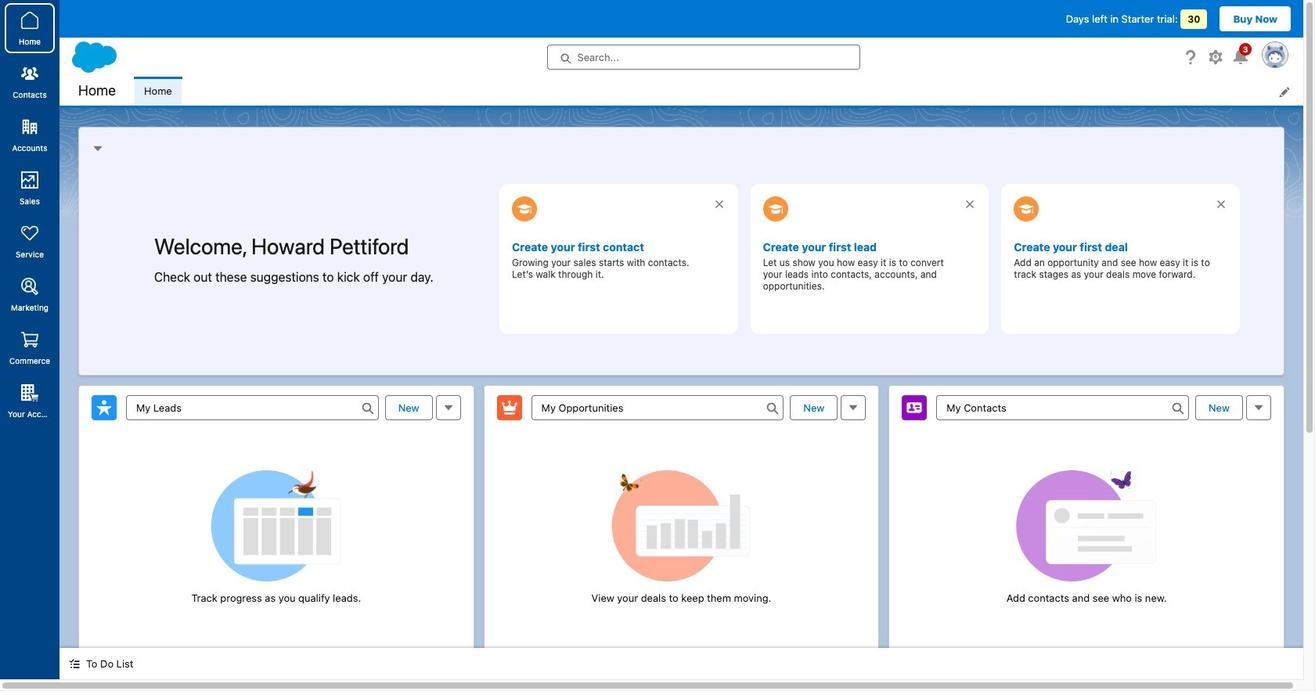 Task type: vqa. For each thing, say whether or not it's contained in the screenshot.
List View Controls image
no



Task type: describe. For each thing, give the bounding box(es) containing it.
Select an Option text field
[[531, 395, 784, 420]]



Task type: locate. For each thing, give the bounding box(es) containing it.
text default image
[[69, 659, 80, 670]]

list
[[135, 77, 1304, 106]]

Select an Option text field
[[126, 395, 379, 420]]



